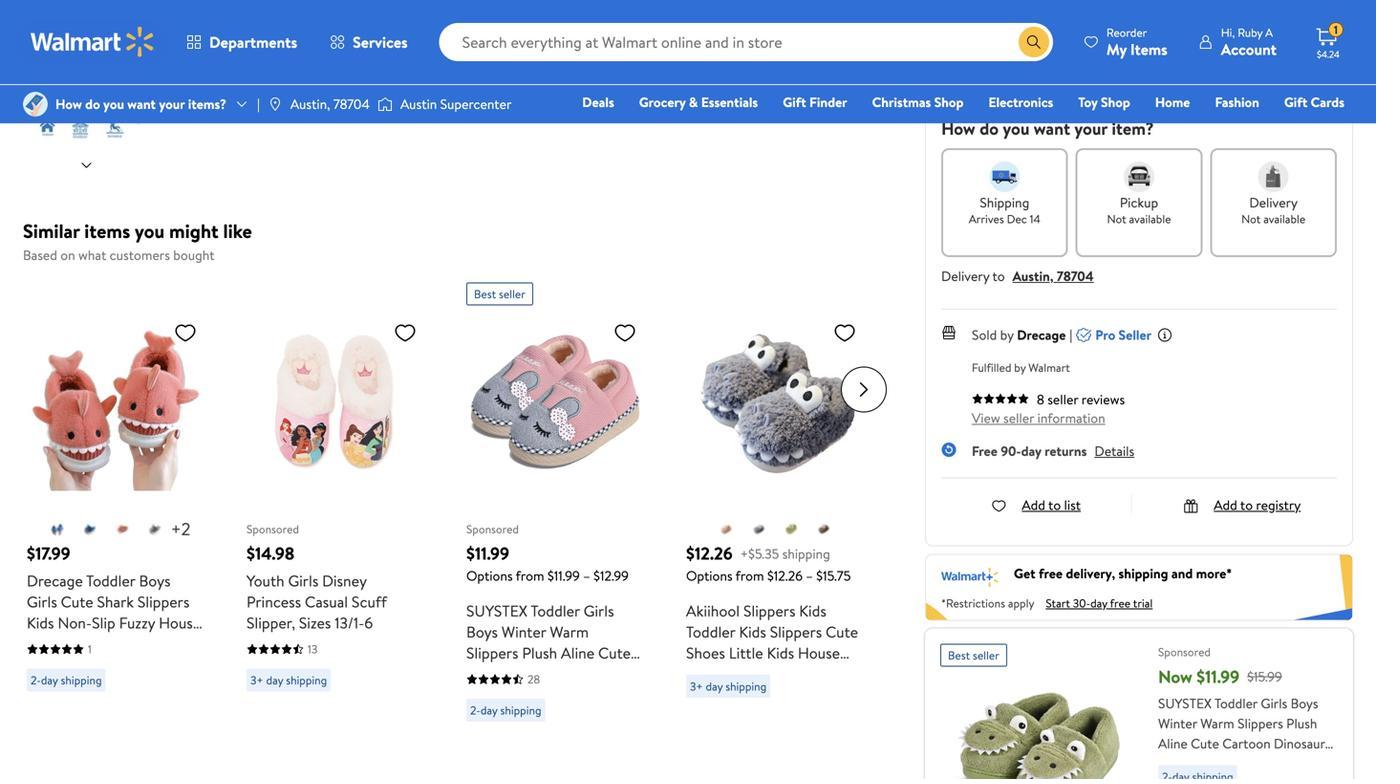 Task type: describe. For each thing, give the bounding box(es) containing it.
by for fulfilled
[[1015, 359, 1026, 376]]

next image image
[[79, 158, 94, 173]]

slippers down $12.26 +$5.35 shipping options from $12.26 – $15.75
[[744, 600, 796, 621]]

princess
[[247, 591, 301, 612]]

grocery
[[639, 93, 686, 111]]

christmas shop
[[873, 93, 964, 111]]

add to registry button
[[1184, 496, 1301, 514]]

now $11.99 group
[[925, 628, 1354, 779]]

slippers down shark
[[92, 633, 144, 654]]

item?
[[1112, 117, 1155, 141]]

intent image for pickup image
[[1124, 162, 1155, 192]]

:
[[1015, 5, 1019, 24]]

items
[[84, 218, 130, 244]]

house inside $17.99 drecage toddler boys girls cute shark slippers kids non-slip fuzzy house bedroom slippers
[[159, 612, 201, 633]]

1 vertical spatial 78704
[[1057, 267, 1094, 285]]

slip
[[92, 612, 115, 633]]

items
[[1131, 39, 1168, 60]]

akiihool slippers kids toddler kids slippers cute shoes little kids house slippers warm cute home slipper (grey,7)
[[686, 600, 861, 706]]

not for pickup
[[1108, 211, 1127, 227]]

available for delivery
[[1264, 211, 1306, 227]]

best inside now $11.99 group
[[948, 647, 971, 663]]

slippers down akiihool
[[686, 664, 739, 685]]

product group containing $11.99
[[467, 275, 644, 729]]

90-
[[1001, 442, 1022, 460]]

cards
[[1311, 93, 1345, 111]]

akiihool
[[686, 600, 740, 621]]

little
[[729, 642, 764, 664]]

28
[[528, 671, 540, 687]]

14
[[1030, 211, 1041, 227]]

6
[[365, 612, 373, 633]]

shipping down '13'
[[286, 672, 327, 688]]

to for austin,
[[993, 267, 1005, 285]]

search icon image
[[1027, 34, 1042, 50]]

0 vertical spatial 2-
[[31, 672, 41, 688]]

options inside $12.26 +$5.35 shipping options from $12.26 – $15.75
[[686, 566, 733, 585]]

account
[[1222, 39, 1277, 60]]

view seller information link
[[972, 409, 1106, 427]]

trial
[[1134, 595, 1153, 611]]

austin, 78704
[[290, 95, 370, 113]]

registry
[[1125, 120, 1174, 138]]

0 horizontal spatial austin,
[[290, 95, 330, 113]]

1 vertical spatial 2-day shipping
[[470, 702, 542, 718]]

pickup
[[1120, 193, 1159, 212]]

+2
[[171, 517, 190, 541]]

shop for christmas shop
[[935, 93, 964, 111]]

slipper
[[686, 685, 732, 706]]

sponsored $14.98 youth girls disney princess casual scuff slipper, sizes 13/1-6
[[247, 521, 387, 633]]

walmart plus image
[[942, 564, 999, 587]]

1 inside product group
[[88, 641, 92, 657]]

view seller information
[[972, 409, 1106, 427]]

austin, 78704 button
[[1013, 267, 1094, 285]]

austin
[[401, 95, 437, 113]]

suystex toddler girls boys winter warm slippers plush aline cute cartoon-design bedroom house indoor shoes image
[[467, 313, 644, 491]]

1 horizontal spatial $11.99
[[548, 566, 580, 585]]

intent image for delivery image
[[1259, 162, 1289, 192]]

fulfilled by walmart
[[972, 359, 1071, 376]]

indoor inside suystex toddler girls boys winter warm slippers plush aline cute cartoon-design bedroom house indoor shoes
[[512, 685, 556, 706]]

pro seller
[[1096, 326, 1152, 344]]

casual
[[305, 591, 348, 612]]

supercenter
[[440, 95, 512, 113]]

shipping down 28
[[501, 702, 542, 718]]

get
[[1014, 564, 1036, 583]]

gray image
[[751, 522, 767, 537]]

now
[[1159, 665, 1193, 689]]

slippers inside suystex toddler girls boys winter warm slippers plush aline cute cartoon-design bedroom house indoor shoes
[[467, 642, 519, 664]]

winter inside suystex toddler girls boys winter warm slippers plush aline cute cartoon-design bedroom house indoor shoes
[[502, 621, 546, 642]]

$15.99
[[1248, 667, 1283, 686]]

drecage inside $17.99 drecage toddler boys girls cute shark slippers kids non-slip fuzzy house bedroom slippers
[[27, 570, 83, 591]]

returns
[[1045, 442, 1087, 460]]

0 horizontal spatial 78704
[[334, 95, 370, 113]]

like
[[223, 218, 252, 244]]

cute inside $17.99 drecage toddler boys girls cute shark slippers kids non-slip fuzzy house bedroom slippers
[[61, 591, 93, 612]]

pro seller info image
[[1158, 327, 1173, 343]]

akiihool slippers kids toddler kids slippers cute shoes little kids house slippers warm cute home slipper (grey,7) image
[[686, 313, 864, 491]]

kids right little
[[767, 642, 795, 664]]

0 horizontal spatial |
[[257, 95, 260, 113]]

toddler inside $17.99 drecage toddler boys girls cute shark slippers kids non-slip fuzzy house bedroom slippers
[[86, 570, 135, 591]]

do for how do you want your items?
[[85, 95, 100, 113]]

sponsored for $14.98
[[247, 521, 299, 537]]

sold
[[972, 326, 997, 344]]

shipping down little
[[726, 678, 767, 695]]

girls inside suystex toddler girls boys winter warm slippers plush aline cute cartoon-design bedroom house indoor shoes
[[584, 600, 614, 621]]

delivery,
[[1066, 564, 1116, 583]]

add to registry
[[1214, 496, 1301, 514]]

house inside suystex toddler girls boys winter warm slippers plush aline cute cartoon-design bedroom house indoor shoes
[[467, 685, 509, 706]]

austin supercenter
[[401, 95, 512, 113]]

to for registry
[[1241, 496, 1253, 514]]

suystex toddler girls boys winter warm slippers plush aline cute cartoon dinosaur bedroom house indoor shoes image
[[941, 674, 1143, 779]]

product group containing $12.26
[[686, 275, 864, 729]]

dinosaur inside sponsored now $11.99 $15.99 suystex toddler girls boys winter warm slippers plush aline cute cartoon dinosaur bedroom house indoor shoes
[[1274, 734, 1326, 753]]

your for items?
[[159, 95, 185, 113]]

boys for suystex
[[467, 621, 498, 642]]

bedroom inside sponsored now $11.99 $15.99 suystex toddler girls boys winter warm slippers plush aline cute cartoon dinosaur bedroom house indoor shoes
[[1159, 754, 1212, 773]]

0 horizontal spatial $12.26
[[686, 542, 733, 566]]

half-wrapped blue image
[[82, 522, 97, 537]]

add to list
[[1022, 496, 1081, 514]]

non-
[[58, 612, 92, 633]]

walmart+
[[1288, 120, 1345, 138]]

similar
[[23, 218, 80, 244]]

walmart+ link
[[1280, 119, 1354, 139]]

0 vertical spatial $11.99
[[467, 542, 510, 566]]

green image
[[784, 522, 799, 537]]

1 horizontal spatial austin,
[[1013, 267, 1054, 285]]

– inside $12.26 +$5.35 shipping options from $12.26 – $15.75
[[806, 566, 813, 585]]

slippers inside sponsored now $11.99 $15.99 suystex toddler girls boys winter warm slippers plush aline cute cartoon dinosaur bedroom house indoor shoes
[[1238, 714, 1284, 733]]

actual
[[942, 5, 979, 24]]

youth girls disney princess casual scuff slipper, sizes 13/1-6 image
[[247, 313, 424, 491]]

add to list button
[[992, 496, 1081, 514]]

13
[[308, 641, 318, 657]]

winter inside sponsored now $11.99 $15.99 suystex toddler girls boys winter warm slippers plush aline cute cartoon dinosaur bedroom house indoor shoes
[[1159, 714, 1198, 733]]

get free delivery, shipping and more*
[[1014, 564, 1233, 583]]

(grey,7)
[[736, 685, 789, 706]]

free 90-day returns details
[[972, 442, 1135, 460]]

1 horizontal spatial $12.26
[[768, 566, 803, 585]]

details button
[[1095, 442, 1135, 460]]

best inside product group
[[474, 286, 496, 302]]

you for how do you want your items?
[[103, 95, 124, 113]]

suystex inside sponsored now $11.99 $15.99 suystex toddler girls boys winter warm slippers plush aline cute cartoon dinosaur bedroom house indoor shoes
[[1159, 694, 1212, 713]]

$17.99 drecage toddler boys girls cute shark slippers kids non-slip fuzzy house bedroom slippers
[[27, 542, 201, 654]]

day down view seller information at the bottom of page
[[1022, 442, 1042, 460]]

product group containing $14.98
[[247, 275, 424, 729]]

deals link
[[574, 92, 623, 112]]

1 horizontal spatial |
[[1070, 326, 1073, 344]]

gift cards link
[[1276, 92, 1354, 112]]

toy shop
[[1079, 93, 1131, 111]]

fashion
[[1216, 93, 1260, 111]]

*restrictions apply
[[942, 595, 1035, 611]]

0 horizontal spatial free
[[1039, 564, 1063, 583]]

– inside the sponsored $11.99 options from $11.99 – $12.99
[[583, 566, 591, 585]]

based
[[23, 246, 57, 264]]

0 vertical spatial drecage
[[1017, 326, 1066, 344]]

information
[[1038, 409, 1106, 427]]

boys inside sponsored now $11.99 $15.99 suystex toddler girls boys winter warm slippers plush aline cute cartoon dinosaur bedroom house indoor shoes
[[1291, 694, 1319, 713]]

view
[[972, 409, 1001, 427]]

toddler inside suystex toddler girls boys winter warm slippers plush aline cute cartoon-design bedroom house indoor shoes
[[531, 600, 580, 621]]

add to favorites list, suystex toddler girls boys winter warm slippers plush aline cute cartoon-design bedroom house indoor shoes image
[[614, 321, 637, 345]]

more*
[[1197, 564, 1233, 583]]

options inside the sponsored $11.99 options from $11.99 – $12.99
[[467, 566, 513, 585]]

$11.99 inside sponsored now $11.99 $15.99 suystex toddler girls boys winter warm slippers plush aline cute cartoon dinosaur bedroom house indoor shoes
[[1197, 665, 1240, 689]]

how for how do you want your item?
[[942, 117, 976, 141]]

bedroom inside $17.99 drecage toddler boys girls cute shark slippers kids non-slip fuzzy house bedroom slippers
[[27, 633, 88, 654]]

might
[[169, 218, 219, 244]]

dec
[[1007, 211, 1028, 227]]

christmas
[[873, 93, 931, 111]]

add for add to registry
[[1214, 496, 1238, 514]]

hi, ruby a account
[[1222, 24, 1277, 60]]

actual color list
[[938, 32, 1341, 101]]

want for item?
[[1034, 117, 1071, 141]]

similar items you might like based on what customers bought
[[23, 218, 252, 264]]

Search search field
[[439, 23, 1053, 61]]

aline inside sponsored now $11.99 $15.99 suystex toddler girls boys winter warm slippers plush aline cute cartoon dinosaur bedroom house indoor shoes
[[1159, 734, 1188, 753]]

delivery not available
[[1242, 193, 1306, 227]]

kids down "$15.75"
[[800, 600, 827, 621]]

shipping inside get free delivery, shipping and more* banner
[[1119, 564, 1169, 583]]

cartoon-
[[467, 664, 528, 685]]

services
[[353, 32, 408, 53]]

youth
[[247, 570, 285, 591]]

a
[[1266, 24, 1274, 41]]

slipper,
[[247, 612, 295, 633]]



Task type: vqa. For each thing, say whether or not it's contained in the screenshot.
by associated with Sold
yes



Task type: locate. For each thing, give the bounding box(es) containing it.
1 available from the left
[[1130, 211, 1172, 227]]

available down intent image for delivery
[[1264, 211, 1306, 227]]

essentials
[[701, 93, 758, 111]]

1 horizontal spatial suystex
[[1159, 694, 1212, 713]]

2 shop from the left
[[1101, 93, 1131, 111]]

coffee image
[[816, 522, 832, 537]]

1 vertical spatial 1
[[88, 641, 92, 657]]

your for item?
[[1075, 117, 1108, 141]]

one debit
[[1199, 120, 1263, 138]]

sponsored now $11.99 $15.99 suystex toddler girls boys winter warm slippers plush aline cute cartoon dinosaur bedroom house indoor shoes
[[1159, 644, 1331, 773]]

not down intent image for pickup
[[1108, 211, 1127, 227]]

warm right slipper at the bottom
[[742, 664, 781, 685]]

my
[[1107, 39, 1127, 60]]

Walmart Site-Wide search field
[[439, 23, 1053, 61]]

how down christmas shop
[[942, 117, 976, 141]]

red image
[[719, 522, 734, 537]]

30-
[[1073, 595, 1091, 611]]

day left (grey,7) at the right bottom
[[706, 678, 723, 695]]

dinosaur up reorder at the top right of the page
[[1062, 5, 1113, 24]]

0 vertical spatial best
[[474, 286, 496, 302]]

your left items? at top left
[[159, 95, 185, 113]]

winter down the now
[[1159, 714, 1198, 733]]

toddler down $15.99
[[1215, 694, 1258, 713]]

services button
[[314, 19, 424, 65]]

add for add to list
[[1022, 496, 1046, 514]]

0 vertical spatial $12.26
[[686, 542, 733, 566]]

2 vertical spatial boys
[[1291, 694, 1319, 713]]

– left $12.99
[[583, 566, 591, 585]]

1 horizontal spatial indoor
[[1256, 754, 1294, 773]]

intent image for shipping image
[[990, 162, 1020, 192]]

bedroom down the now
[[1159, 754, 1212, 773]]

toddler down the sponsored $11.99 options from $11.99 – $12.99
[[531, 600, 580, 621]]

kids left non-
[[27, 612, 54, 633]]

– left "$15.75"
[[806, 566, 813, 585]]

0 horizontal spatial options
[[467, 566, 513, 585]]

day down delivery,
[[1091, 595, 1108, 611]]

ruby
[[1238, 24, 1263, 41]]

shop right christmas
[[935, 93, 964, 111]]

how up next image
[[55, 95, 82, 113]]

0 horizontal spatial indoor
[[512, 685, 556, 706]]

2 horizontal spatial warm
[[1201, 714, 1235, 733]]

start
[[1046, 595, 1071, 611]]

1 horizontal spatial home
[[1156, 93, 1191, 111]]

available inside pickup not available
[[1130, 211, 1172, 227]]

2 not from the left
[[1242, 211, 1261, 227]]

0 horizontal spatial to
[[993, 267, 1005, 285]]

1 vertical spatial dinosaur
[[1274, 734, 1326, 753]]

0 horizontal spatial 3+ day shipping
[[250, 672, 327, 688]]

plush inside suystex toddler girls boys winter warm slippers plush aline cute cartoon-design bedroom house indoor shoes
[[522, 642, 558, 664]]

3+ day shipping for +$5.35
[[690, 678, 767, 695]]

girls inside sponsored now $11.99 $15.99 suystex toddler girls boys winter warm slippers plush aline cute cartoon dinosaur bedroom house indoor shoes
[[1261, 694, 1288, 713]]

0 horizontal spatial not
[[1108, 211, 1127, 227]]

christmas shop link
[[864, 92, 973, 112]]

gift cards registry
[[1125, 93, 1345, 138]]

0 vertical spatial you
[[103, 95, 124, 113]]

not
[[1108, 211, 1127, 227], [1242, 211, 1261, 227]]

1 horizontal spatial 3+ day shipping
[[690, 678, 767, 695]]

0 vertical spatial 1
[[1335, 22, 1339, 38]]

delivery for not
[[1250, 193, 1298, 212]]

2 horizontal spatial to
[[1241, 496, 1253, 514]]

home inside akiihool slippers kids toddler kids slippers cute shoes little kids house slippers warm cute home slipper (grey,7)
[[821, 664, 861, 685]]

product group containing +2
[[27, 275, 205, 729]]

3+ for +$5.35
[[690, 678, 703, 695]]

2 horizontal spatial sponsored
[[1159, 644, 1211, 660]]

1 from from the left
[[516, 566, 545, 585]]

1 vertical spatial winter
[[1159, 714, 1198, 733]]

1 vertical spatial delivery
[[942, 267, 990, 285]]

$17.99
[[27, 542, 70, 566]]

gift left cards
[[1285, 93, 1308, 111]]

available down intent image for pickup
[[1130, 211, 1172, 227]]

1 add from the left
[[1022, 496, 1046, 514]]

toy shop link
[[1070, 92, 1139, 112]]

fashion link
[[1207, 92, 1269, 112]]

house inside akiihool slippers kids toddler kids slippers cute shoes little kids house slippers warm cute home slipper (grey,7)
[[798, 642, 840, 664]]

1 vertical spatial 2-
[[470, 702, 481, 718]]

1 horizontal spatial 1
[[1335, 22, 1339, 38]]

1 vertical spatial |
[[1070, 326, 1073, 344]]

0 horizontal spatial you
[[103, 95, 124, 113]]

0 vertical spatial shoes
[[686, 642, 726, 664]]

cute left cartoon
[[1191, 734, 1220, 753]]

drecage up walmart
[[1017, 326, 1066, 344]]

delivery down arrives
[[942, 267, 990, 285]]

1 vertical spatial your
[[1075, 117, 1108, 141]]

$12.26 down red icon
[[686, 542, 733, 566]]

 image
[[378, 95, 393, 114]]

0 horizontal spatial aline
[[561, 642, 595, 664]]

day down non-
[[41, 672, 58, 688]]

 image down walmart image at top
[[23, 92, 48, 117]]

1 vertical spatial $11.99
[[548, 566, 580, 585]]

cute inside sponsored now $11.99 $15.99 suystex toddler girls boys winter warm slippers plush aline cute cartoon dinosaur bedroom house indoor shoes
[[1191, 734, 1220, 753]]

best seller inside product group
[[474, 286, 526, 302]]

1 horizontal spatial bedroom
[[577, 664, 638, 685]]

you up customers
[[135, 218, 165, 244]]

girls down $12.99
[[584, 600, 614, 621]]

toddler up slip
[[86, 570, 135, 591]]

1 horizontal spatial best
[[948, 647, 971, 663]]

slippers right little
[[770, 621, 822, 642]]

sizes
[[299, 612, 331, 633]]

shoes inside sponsored now $11.99 $15.99 suystex toddler girls boys winter warm slippers plush aline cute cartoon dinosaur bedroom house indoor shoes
[[1297, 754, 1331, 773]]

3+ day shipping for $14.98
[[250, 672, 327, 688]]

departments
[[209, 32, 297, 53]]

aline inside suystex toddler girls boys winter warm slippers plush aline cute cartoon-design bedroom house indoor shoes
[[561, 642, 595, 664]]

shipping down non-
[[61, 672, 102, 688]]

arrives
[[969, 211, 1005, 227]]

2 available from the left
[[1264, 211, 1306, 227]]

shoes inside akiihool slippers kids toddler kids slippers cute shoes little kids house slippers warm cute home slipper (grey,7)
[[686, 642, 726, 664]]

0 horizontal spatial warm
[[550, 621, 589, 642]]

0 horizontal spatial add
[[1022, 496, 1046, 514]]

shoes inside suystex toddler girls boys winter warm slippers plush aline cute cartoon-design bedroom house indoor shoes
[[559, 685, 598, 706]]

house right fuzzy
[[159, 612, 201, 633]]

1 vertical spatial free
[[1111, 595, 1131, 611]]

you down walmart image at top
[[103, 95, 124, 113]]

start 30-day free trial
[[1046, 595, 1153, 611]]

sponsored inside sponsored $14.98 youth girls disney princess casual scuff slipper, sizes 13/1-6
[[247, 521, 299, 537]]

to left austin, 78704 button
[[993, 267, 1005, 285]]

1 vertical spatial aline
[[1159, 734, 1188, 753]]

1 vertical spatial plush
[[1287, 714, 1318, 733]]

to for list
[[1049, 496, 1061, 514]]

1 horizontal spatial want
[[1034, 117, 1071, 141]]

2 from from the left
[[736, 566, 764, 585]]

boys inside suystex toddler girls boys winter warm slippers plush aline cute cartoon-design bedroom house indoor shoes
[[467, 621, 498, 642]]

0 horizontal spatial delivery
[[942, 267, 990, 285]]

1 horizontal spatial 2-
[[470, 702, 481, 718]]

1 – from the left
[[583, 566, 591, 585]]

delivery down intent image for delivery
[[1250, 193, 1298, 212]]

1 horizontal spatial warm
[[742, 664, 781, 685]]

warm
[[550, 621, 589, 642], [742, 664, 781, 685], [1201, 714, 1235, 733]]

austin, down 14 at the top
[[1013, 267, 1054, 285]]

get free delivery, shipping and more* banner
[[925, 554, 1354, 621]]

drecage toddler boys girls cute shark slippers kids non-slip fuzzy house bedroom slippers image
[[27, 313, 205, 491]]

plush inside sponsored now $11.99 $15.99 suystex toddler girls boys winter warm slippers plush aline cute cartoon dinosaur bedroom house indoor shoes
[[1287, 714, 1318, 733]]

1 vertical spatial warm
[[742, 664, 781, 685]]

suystex down the now
[[1159, 694, 1212, 713]]

0 vertical spatial dinosaur
[[1062, 5, 1113, 24]]

5 stars out of 5, based on 8 seller reviews element
[[972, 393, 1030, 404]]

not down intent image for delivery
[[1242, 211, 1261, 227]]

$12.26 down +$5.35
[[768, 566, 803, 585]]

0 vertical spatial best seller
[[474, 286, 526, 302]]

registry link
[[1116, 119, 1182, 139]]

you for how do you want your item?
[[1003, 117, 1030, 141]]

$15.75
[[817, 566, 851, 585]]

green
[[1022, 5, 1058, 24]]

girls inside sponsored $14.98 youth girls disney princess casual scuff slipper, sizes 13/1-6
[[288, 570, 319, 591]]

grocery & essentials link
[[631, 92, 767, 112]]

0 vertical spatial by
[[1001, 326, 1014, 344]]

$4.24
[[1317, 48, 1340, 61]]

warm inside akiihool slippers kids toddler kids slippers cute shoes little kids house slippers warm cute home slipper (grey,7)
[[742, 664, 781, 685]]

gift inside gift cards registry
[[1285, 93, 1308, 111]]

+$5.35
[[741, 544, 779, 563]]

aline right cartoon-
[[561, 642, 595, 664]]

shipping up trial
[[1119, 564, 1169, 583]]

0 horizontal spatial best
[[474, 286, 496, 302]]

bedroom inside suystex toddler girls boys winter warm slippers plush aline cute cartoon-design bedroom house indoor shoes
[[577, 664, 638, 685]]

slippers left design
[[467, 642, 519, 664]]

|
[[257, 95, 260, 113], [1070, 326, 1073, 344]]

next slide for similar items you might like list image
[[841, 367, 887, 413]]

2 vertical spatial shoes
[[1297, 754, 1331, 773]]

do down walmart image at top
[[85, 95, 100, 113]]

2 options from the left
[[686, 566, 733, 585]]

slippers
[[138, 591, 190, 612], [744, 600, 796, 621], [770, 621, 822, 642], [92, 633, 144, 654], [467, 642, 519, 664], [686, 664, 739, 685], [1238, 714, 1284, 733]]

kids up (grey,7) at the right bottom
[[739, 621, 767, 642]]

gift finder link
[[775, 92, 856, 112]]

home up registry
[[1156, 93, 1191, 111]]

not inside delivery not available
[[1242, 211, 1261, 227]]

0 horizontal spatial 2-day shipping
[[31, 672, 102, 688]]

1 horizontal spatial free
[[1111, 595, 1131, 611]]

your
[[159, 95, 185, 113], [1075, 117, 1108, 141]]

not inside pickup not available
[[1108, 211, 1127, 227]]

day inside get free delivery, shipping and more* banner
[[1091, 595, 1108, 611]]

1 vertical spatial suystex
[[1159, 694, 1212, 713]]

warm inside sponsored now $11.99 $15.99 suystex toddler girls boys winter warm slippers plush aline cute cartoon dinosaur bedroom house indoor shoes
[[1201, 714, 1235, 733]]

0 vertical spatial home
[[1156, 93, 1191, 111]]

sponsored inside the sponsored $11.99 options from $11.99 – $12.99
[[467, 521, 519, 537]]

cute left shark
[[61, 591, 93, 612]]

aline down the now
[[1159, 734, 1188, 753]]

your down toy at the top of page
[[1075, 117, 1108, 141]]

2-day shipping down non-
[[31, 672, 102, 688]]

1 horizontal spatial how
[[942, 117, 976, 141]]

0 horizontal spatial shoes
[[559, 685, 598, 706]]

1 horizontal spatial shoes
[[686, 642, 726, 664]]

house down cartoon
[[1216, 754, 1252, 773]]

1 horizontal spatial shop
[[1101, 93, 1131, 111]]

girls inside $17.99 drecage toddler boys girls cute shark slippers kids non-slip fuzzy house bedroom slippers
[[27, 591, 57, 612]]

$12.26 +$5.35 shipping options from $12.26 – $15.75
[[686, 542, 851, 585]]

1 horizontal spatial 2-day shipping
[[470, 702, 542, 718]]

winter
[[502, 621, 546, 642], [1159, 714, 1198, 733]]

day down cartoon-
[[481, 702, 498, 718]]

1 horizontal spatial –
[[806, 566, 813, 585]]

shark
[[97, 591, 134, 612]]

best seller inside now $11.99 group
[[948, 647, 1000, 663]]

1 horizontal spatial boys
[[467, 621, 498, 642]]

from down +$5.35
[[736, 566, 764, 585]]

*restrictions
[[942, 595, 1006, 611]]

grocery & essentials
[[639, 93, 758, 111]]

you inside the similar items you might like based on what customers bought
[[135, 218, 165, 244]]

1 horizontal spatial by
[[1015, 359, 1026, 376]]

0 horizontal spatial –
[[583, 566, 591, 585]]

$14.98
[[247, 542, 295, 566]]

1 vertical spatial how
[[942, 117, 976, 141]]

home right (grey,7) at the right bottom
[[821, 664, 861, 685]]

0 vertical spatial winter
[[502, 621, 546, 642]]

how for how do you want your items?
[[55, 95, 82, 113]]

available for pickup
[[1130, 211, 1172, 227]]

1 vertical spatial best seller
[[948, 647, 1000, 663]]

| left pro
[[1070, 326, 1073, 344]]

1 up the $4.24
[[1335, 22, 1339, 38]]

what
[[78, 246, 106, 264]]

2 horizontal spatial shoes
[[1297, 754, 1331, 773]]

suystex inside suystex toddler girls boys winter warm slippers plush aline cute cartoon-design bedroom house indoor shoes
[[467, 600, 528, 621]]

0 horizontal spatial  image
[[23, 92, 48, 117]]

1 horizontal spatial to
[[1049, 496, 1061, 514]]

add to favorites list, akiihool slippers kids toddler kids slippers cute shoes little kids house slippers warm cute home slipper (grey,7) image
[[834, 321, 857, 345]]

toddler inside akiihool slippers kids toddler kids slippers cute shoes little kids house slippers warm cute home slipper (grey,7)
[[686, 621, 736, 642]]

drecage toddler boys cute dinosaur slippers kids slip-on soft warm fuzzy house indoor shoes - image 5 of 7 image
[[33, 29, 144, 141]]

cute
[[61, 591, 93, 612], [826, 621, 859, 642], [599, 642, 631, 664], [785, 664, 817, 685], [1191, 734, 1220, 753]]

seller inside now $11.99 group
[[973, 647, 1000, 663]]

3+ day shipping
[[250, 672, 327, 688], [690, 678, 767, 695]]

half-wrapped gray image
[[147, 522, 162, 537]]

add to favorites list, youth girls disney princess casual scuff slipper, sizes 13/1-6 image
[[394, 321, 417, 345]]

3+ day shipping down little
[[690, 678, 767, 695]]

by right sold
[[1001, 326, 1014, 344]]

1 horizontal spatial from
[[736, 566, 764, 585]]

warm up cartoon
[[1201, 714, 1235, 733]]

from up suystex toddler girls boys winter warm slippers plush aline cute cartoon-design bedroom house indoor shoes
[[516, 566, 545, 585]]

1 horizontal spatial gift
[[1285, 93, 1308, 111]]

product group
[[27, 275, 205, 729], [247, 275, 424, 729], [467, 275, 644, 729], [686, 275, 864, 729]]

free
[[1039, 564, 1063, 583], [1111, 595, 1131, 611]]

1 gift from the left
[[783, 93, 807, 111]]

2 – from the left
[[806, 566, 813, 585]]

1 horizontal spatial delivery
[[1250, 193, 1298, 212]]

1 product group from the left
[[27, 275, 205, 729]]

1 vertical spatial bedroom
[[577, 664, 638, 685]]

1 not from the left
[[1108, 211, 1127, 227]]

0 horizontal spatial do
[[85, 95, 100, 113]]

2-
[[31, 672, 41, 688], [470, 702, 481, 718]]

add to favorites list, drecage toddler boys girls cute shark slippers kids non-slip fuzzy house bedroom slippers image
[[174, 321, 197, 345]]

want
[[127, 95, 156, 113], [1034, 117, 1071, 141]]

0 vertical spatial warm
[[550, 621, 589, 642]]

shop right toy at the top of page
[[1101, 93, 1131, 111]]

1 vertical spatial $12.26
[[768, 566, 803, 585]]

cute right design
[[599, 642, 631, 664]]

–
[[583, 566, 591, 585], [806, 566, 813, 585]]

customers
[[110, 246, 170, 264]]

half-wrapped red image
[[115, 522, 130, 537]]

3+ for $14.98
[[250, 672, 264, 688]]

add
[[1022, 496, 1046, 514], [1214, 496, 1238, 514]]

shipping down green image
[[783, 544, 831, 563]]

shop for toy shop
[[1101, 93, 1131, 111]]

0 horizontal spatial want
[[127, 95, 156, 113]]

dinosaur right cartoon
[[1274, 734, 1326, 753]]

 image
[[23, 92, 48, 117], [268, 97, 283, 112]]

scuff
[[352, 591, 387, 612]]

on
[[61, 246, 75, 264]]

2-day shipping
[[31, 672, 102, 688], [470, 702, 542, 718]]

delivery inside delivery not available
[[1250, 193, 1298, 212]]

4 product group from the left
[[686, 275, 864, 729]]

bought
[[173, 246, 215, 264]]

walmart
[[1029, 359, 1071, 376]]

3+ left (grey,7) at the right bottom
[[690, 678, 703, 695]]

0 vertical spatial austin,
[[290, 95, 330, 113]]

home
[[1156, 93, 1191, 111], [821, 664, 861, 685]]

1 down non-
[[88, 641, 92, 657]]

best seller
[[474, 286, 526, 302], [948, 647, 1000, 663]]

walmart image
[[31, 27, 155, 57]]

from inside the sponsored $11.99 options from $11.99 – $12.99
[[516, 566, 545, 585]]

full-wrapped blue image
[[49, 522, 65, 537]]

indoor inside sponsored now $11.99 $15.99 suystex toddler girls boys winter warm slippers plush aline cute cartoon dinosaur bedroom house indoor shoes
[[1256, 754, 1294, 773]]

do for how do you want your item?
[[980, 117, 999, 141]]

want for items?
[[127, 95, 156, 113]]

1 horizontal spatial best seller
[[948, 647, 1000, 663]]

1 vertical spatial by
[[1015, 359, 1026, 376]]

available inside delivery not available
[[1264, 211, 1306, 227]]

1 horizontal spatial you
[[135, 218, 165, 244]]

boys inside $17.99 drecage toddler boys girls cute shark slippers kids non-slip fuzzy house bedroom slippers
[[139, 570, 171, 591]]

| right items? at top left
[[257, 95, 260, 113]]

seller
[[1119, 326, 1152, 344]]

free left trial
[[1111, 595, 1131, 611]]

seller inside product group
[[499, 286, 526, 302]]

1 horizontal spatial available
[[1264, 211, 1306, 227]]

from inside $12.26 +$5.35 shipping options from $12.26 – $15.75
[[736, 566, 764, 585]]

pickup not available
[[1108, 193, 1172, 227]]

0 horizontal spatial home
[[821, 664, 861, 685]]

cute down "$15.75"
[[826, 621, 859, 642]]

0 vertical spatial plush
[[522, 642, 558, 664]]

 image for how do you want your items?
[[23, 92, 48, 117]]

disney
[[322, 570, 367, 591]]

gift
[[783, 93, 807, 111], [1285, 93, 1308, 111]]

sponsored for $11.99
[[467, 521, 519, 537]]

0 horizontal spatial dinosaur
[[1062, 5, 1113, 24]]

1 horizontal spatial aline
[[1159, 734, 1188, 753]]

2 product group from the left
[[247, 275, 424, 729]]

3 product group from the left
[[467, 275, 644, 729]]

&
[[689, 93, 698, 111]]

13/1-
[[335, 612, 365, 633]]

0 horizontal spatial drecage
[[27, 570, 83, 591]]

toddler inside sponsored now $11.99 $15.99 suystex toddler girls boys winter warm slippers plush aline cute cartoon dinosaur bedroom house indoor shoes
[[1215, 694, 1258, 713]]

home link
[[1147, 92, 1199, 112]]

2 gift from the left
[[1285, 93, 1308, 111]]

by right fulfilled
[[1015, 359, 1026, 376]]

house right little
[[798, 642, 840, 664]]

1 vertical spatial indoor
[[1256, 754, 1294, 773]]

add left registry
[[1214, 496, 1238, 514]]

design
[[528, 664, 573, 685]]

deals
[[583, 93, 615, 111]]

3+ down the slipper,
[[250, 672, 264, 688]]

sponsored for now
[[1159, 644, 1211, 660]]

0 horizontal spatial shop
[[935, 93, 964, 111]]

and
[[1172, 564, 1193, 583]]

3+ day shipping down '13'
[[250, 672, 327, 688]]

by for sold
[[1001, 326, 1014, 344]]

girls down $15.99
[[1261, 694, 1288, 713]]

1 shop from the left
[[935, 93, 964, 111]]

1 horizontal spatial not
[[1242, 211, 1261, 227]]

1 horizontal spatial do
[[980, 117, 999, 141]]

2 add from the left
[[1214, 496, 1238, 514]]

shoes
[[686, 642, 726, 664], [559, 685, 598, 706], [1297, 754, 1331, 773]]

0 horizontal spatial bedroom
[[27, 633, 88, 654]]

from
[[516, 566, 545, 585], [736, 566, 764, 585]]

$11.99
[[467, 542, 510, 566], [548, 566, 580, 585], [1197, 665, 1240, 689]]

bedroom left slip
[[27, 633, 88, 654]]

8
[[1037, 390, 1045, 409]]

winter up 28
[[502, 621, 546, 642]]

2 vertical spatial bedroom
[[1159, 754, 1212, 773]]

warm inside suystex toddler girls boys winter warm slippers plush aline cute cartoon-design bedroom house indoor shoes
[[550, 621, 589, 642]]

0 horizontal spatial boys
[[139, 570, 171, 591]]

day down the slipper,
[[266, 672, 283, 688]]

you for similar items you might like based on what customers bought
[[135, 218, 165, 244]]

apply
[[1008, 595, 1035, 611]]

cute inside suystex toddler girls boys winter warm slippers plush aline cute cartoon-design bedroom house indoor shoes
[[599, 642, 631, 664]]

0 vertical spatial how
[[55, 95, 82, 113]]

to left list
[[1049, 496, 1061, 514]]

toddler up slipper at the bottom
[[686, 621, 736, 642]]

drecage down $17.99
[[27, 570, 83, 591]]

cute right little
[[785, 664, 817, 685]]

cartoon
[[1223, 734, 1271, 753]]

kids inside $17.99 drecage toddler boys girls cute shark slippers kids non-slip fuzzy house bedroom slippers
[[27, 612, 54, 633]]

 image left austin, 78704
[[268, 97, 283, 112]]

reorder my items
[[1107, 24, 1168, 60]]

1 options from the left
[[467, 566, 513, 585]]

electronics link
[[980, 92, 1062, 112]]

add left list
[[1022, 496, 1046, 514]]

sponsored inside sponsored now $11.99 $15.99 suystex toddler girls boys winter warm slippers plush aline cute cartoon dinosaur bedroom house indoor shoes
[[1159, 644, 1211, 660]]

do
[[85, 95, 100, 113], [980, 117, 999, 141]]

1 horizontal spatial drecage
[[1017, 326, 1066, 344]]

sold by drecage
[[972, 326, 1066, 344]]

available in additional 2 variants element
[[171, 517, 190, 541]]

warm up design
[[550, 621, 589, 642]]

delivery for to
[[942, 267, 990, 285]]

slippers up cartoon
[[1238, 714, 1284, 733]]

slippers right shark
[[138, 591, 190, 612]]

boys for $17.99
[[139, 570, 171, 591]]

seller
[[499, 286, 526, 302], [1048, 390, 1079, 409], [1004, 409, 1035, 427], [973, 647, 1000, 663]]

house inside sponsored now $11.99 $15.99 suystex toddler girls boys winter warm slippers plush aline cute cartoon dinosaur bedroom house indoor shoes
[[1216, 754, 1252, 773]]

bedroom right design
[[577, 664, 638, 685]]

registry
[[1257, 496, 1301, 514]]

shipping inside $12.26 +$5.35 shipping options from $12.26 – $15.75
[[783, 544, 831, 563]]

gift left finder
[[783, 93, 807, 111]]

to left registry
[[1241, 496, 1253, 514]]

not for delivery
[[1242, 211, 1261, 227]]

2 vertical spatial you
[[135, 218, 165, 244]]

gift for cards
[[1285, 93, 1308, 111]]

reorder
[[1107, 24, 1148, 41]]

girls left non-
[[27, 591, 57, 612]]

items?
[[188, 95, 227, 113]]

do down electronics in the right top of the page
[[980, 117, 999, 141]]

 image for austin, 78704
[[268, 97, 283, 112]]

how
[[55, 95, 82, 113], [942, 117, 976, 141]]

gift for finder
[[783, 93, 807, 111]]

suystex up cartoon-
[[467, 600, 528, 621]]

0 horizontal spatial by
[[1001, 326, 1014, 344]]



